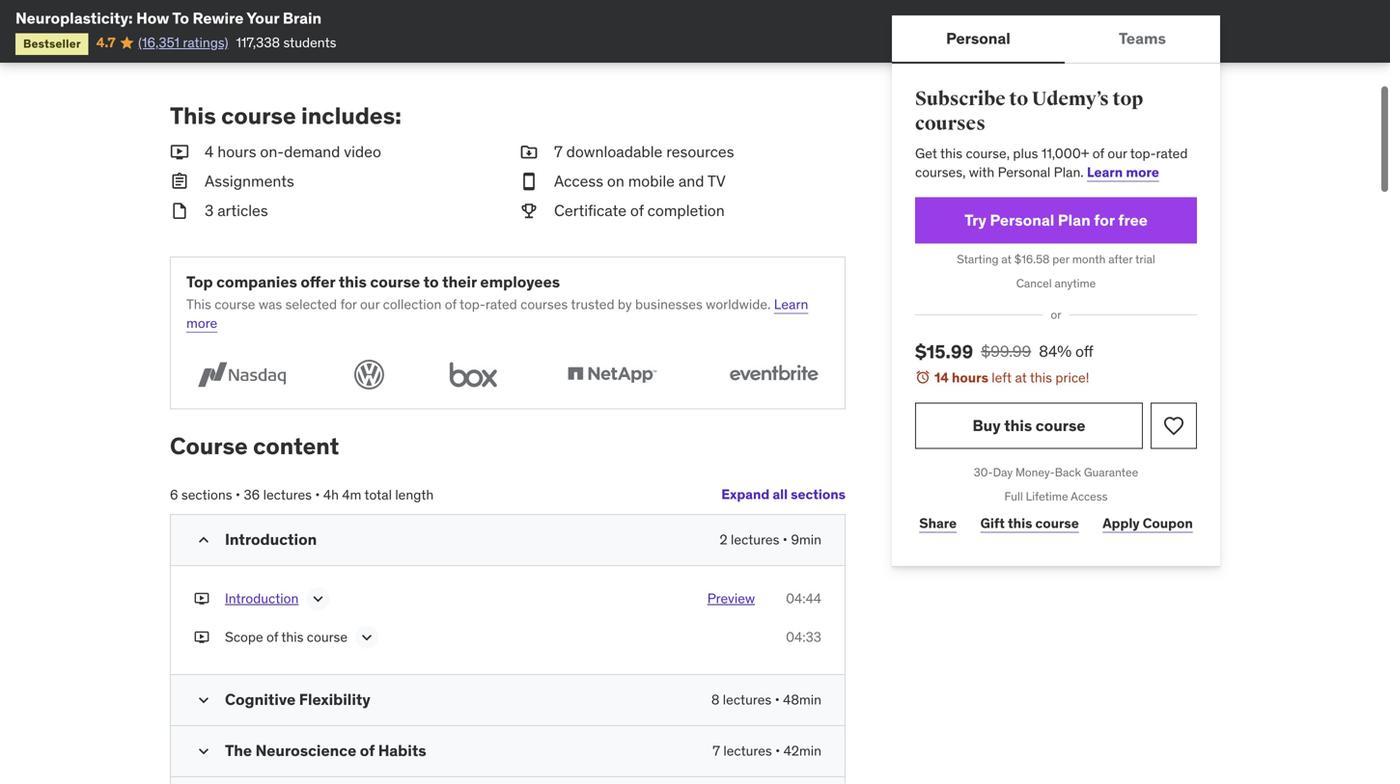 Task type: describe. For each thing, give the bounding box(es) containing it.
buy this course
[[973, 416, 1086, 436]]

this down introduction button
[[281, 629, 304, 646]]

11,000+
[[1042, 145, 1089, 162]]

try personal plan for free
[[965, 210, 1148, 230]]

neuroplasticity:
[[15, 8, 133, 28]]

trial
[[1135, 252, 1155, 267]]

volkswagen image
[[348, 357, 391, 393]]

apply coupon
[[1103, 515, 1193, 533]]

117,338 students
[[236, 34, 336, 51]]

certificate of completion
[[554, 201, 725, 221]]

neuroplasticity: how to rewire your brain
[[15, 8, 322, 28]]

ratings)
[[183, 34, 228, 51]]

all
[[773, 486, 788, 504]]

48min
[[783, 692, 822, 709]]

alter memories in order to neutralize their emotional charge
[[225, 0, 475, 35]]

get this course, plus 11,000+ of our top-rated courses, with personal plan.
[[915, 145, 1188, 181]]

2
[[720, 532, 728, 549]]

small image for 7 downloadable resources
[[519, 142, 539, 163]]

1 xsmall image from the top
[[194, 0, 210, 17]]

includes:
[[301, 101, 402, 130]]

learn for top companies offer this course to their employees
[[774, 296, 808, 313]]

4h 4m
[[323, 486, 361, 504]]

length
[[395, 486, 434, 504]]

course,
[[966, 145, 1010, 162]]

1 horizontal spatial at
[[1015, 369, 1027, 387]]

small image for assignments
[[170, 171, 189, 193]]

2 lectures • 9min
[[720, 532, 822, 549]]

bestseller
[[23, 36, 81, 51]]

learn more link for subscribe to udemy's top courses
[[1087, 164, 1159, 181]]

day
[[993, 465, 1013, 480]]

teams button
[[1065, 15, 1220, 62]]

0 vertical spatial access
[[554, 171, 603, 191]]

course down companies
[[215, 296, 255, 313]]

and
[[679, 171, 704, 191]]

course inside "link"
[[1035, 515, 1079, 533]]

this inside button
[[1004, 416, 1032, 436]]

apply
[[1103, 515, 1140, 533]]

of right collection
[[445, 296, 457, 313]]

1 vertical spatial rated
[[485, 296, 517, 313]]

7 lectures • 42min
[[713, 743, 822, 760]]

alarm image
[[915, 370, 931, 385]]

of down access on mobile and tv
[[630, 201, 644, 221]]

30-
[[974, 465, 993, 480]]

order
[[334, 0, 366, 16]]

their for to
[[442, 272, 477, 292]]

this for this course was selected for our collection of top-rated courses trusted by businesses worldwide.
[[186, 296, 211, 313]]

tv
[[708, 171, 726, 191]]

our inside get this course, plus 11,000+ of our top-rated courses, with personal plan.
[[1108, 145, 1127, 162]]

xsmall image
[[194, 590, 210, 609]]

access inside 30-day money-back guarantee full lifetime access
[[1071, 489, 1108, 504]]

show lecture description image for 04:33
[[357, 629, 377, 648]]

downloadable
[[566, 142, 663, 162]]

gift this course
[[981, 515, 1079, 533]]

alter
[[225, 0, 254, 16]]

hours for 14
[[952, 369, 989, 387]]

of inside get this course, plus 11,000+ of our top-rated courses, with personal plan.
[[1093, 145, 1104, 162]]

brain
[[283, 8, 322, 28]]

this down the 84%
[[1030, 369, 1052, 387]]

small image for 3 articles
[[170, 200, 189, 222]]

2 vertical spatial personal
[[990, 210, 1055, 230]]

lectures for cognitive flexibility
[[723, 692, 772, 709]]

box image
[[441, 357, 506, 393]]

demand
[[284, 142, 340, 162]]

2 sections from the left
[[181, 486, 232, 504]]

full
[[1005, 489, 1023, 504]]

9min
[[791, 532, 822, 549]]

this inside "link"
[[1008, 515, 1032, 533]]

1 vertical spatial our
[[360, 296, 380, 313]]

get
[[915, 145, 937, 162]]

7 for 7 lectures • 42min
[[713, 743, 720, 760]]

preview
[[707, 590, 755, 608]]

this inside get this course, plus 11,000+ of our top-rated courses, with personal plan.
[[940, 145, 963, 162]]

back
[[1055, 465, 1081, 480]]

subscribe
[[915, 87, 1006, 111]]

starting
[[957, 252, 999, 267]]

small image for access on mobile and tv
[[519, 171, 539, 193]]

subscribe to udemy's top courses
[[915, 87, 1143, 136]]

7 downloadable resources
[[554, 142, 734, 162]]

117,338
[[236, 34, 280, 51]]

access on mobile and tv
[[554, 171, 726, 191]]

plan
[[1058, 210, 1091, 230]]

top- inside get this course, plus 11,000+ of our top-rated courses, with personal plan.
[[1130, 145, 1156, 162]]

tab list containing personal
[[892, 15, 1220, 64]]

rewire
[[193, 8, 244, 28]]

lectures right 36
[[263, 486, 312, 504]]

or
[[1051, 308, 1062, 323]]

completion
[[647, 201, 725, 221]]

learn for subscribe to udemy's top courses
[[1087, 164, 1123, 181]]

course content
[[170, 432, 339, 461]]

try
[[965, 210, 987, 230]]

0 horizontal spatial for
[[340, 296, 357, 313]]

6
[[170, 486, 178, 504]]

learn more for subscribe to udemy's top courses
[[1087, 164, 1159, 181]]

the neuroscience of habits
[[225, 742, 426, 761]]

netapp image
[[557, 357, 668, 393]]

memories
[[257, 0, 317, 16]]

at inside "starting at $16.58 per month after trial cancel anytime"
[[1001, 252, 1012, 267]]

businesses
[[635, 296, 703, 313]]

of right scope on the bottom
[[266, 629, 278, 646]]

personal inside button
[[946, 28, 1011, 48]]

this course was selected for our collection of top-rated courses trusted by businesses worldwide.
[[186, 296, 771, 313]]

with
[[969, 164, 995, 181]]

lectures for the neuroscience of habits
[[723, 743, 772, 760]]

• for introduction
[[783, 532, 788, 549]]

$99.99
[[981, 342, 1031, 361]]

(16,351
[[138, 34, 180, 51]]

your
[[247, 8, 279, 28]]

8
[[711, 692, 720, 709]]

0 vertical spatial for
[[1094, 210, 1115, 230]]

42min
[[784, 743, 822, 760]]

udemy's
[[1032, 87, 1109, 111]]

to
[[172, 8, 189, 28]]

hours for 4
[[217, 142, 256, 162]]

$16.58
[[1014, 252, 1050, 267]]



Task type: vqa. For each thing, say whether or not it's contained in the screenshot.
at
yes



Task type: locate. For each thing, give the bounding box(es) containing it.
personal inside get this course, plus 11,000+ of our top-rated courses, with personal plan.
[[998, 164, 1051, 181]]

money-
[[1016, 465, 1055, 480]]

0 horizontal spatial access
[[554, 171, 603, 191]]

hours
[[217, 142, 256, 162], [952, 369, 989, 387]]

0 vertical spatial learn
[[1087, 164, 1123, 181]]

small image left 3
[[170, 200, 189, 222]]

$15.99 $99.99 84% off
[[915, 340, 1094, 363]]

0 horizontal spatial 7
[[554, 142, 563, 162]]

1 vertical spatial this
[[186, 296, 211, 313]]

expand
[[721, 486, 770, 504]]

assignments
[[205, 171, 294, 191]]

0 horizontal spatial more
[[186, 315, 217, 332]]

1 vertical spatial personal
[[998, 164, 1051, 181]]

wishlist image
[[1162, 415, 1186, 438]]

1 vertical spatial learn more
[[186, 296, 808, 332]]

1 vertical spatial their
[[442, 272, 477, 292]]

certificate
[[554, 201, 627, 221]]

free
[[1118, 210, 1148, 230]]

1 horizontal spatial top-
[[1130, 145, 1156, 162]]

introduction
[[225, 530, 317, 550], [225, 590, 299, 608]]

30-day money-back guarantee full lifetime access
[[974, 465, 1138, 504]]

the
[[225, 742, 252, 761]]

by
[[618, 296, 632, 313]]

plan.
[[1054, 164, 1084, 181]]

1 vertical spatial 7
[[713, 743, 720, 760]]

1 horizontal spatial show lecture description image
[[357, 629, 377, 648]]

1 vertical spatial top-
[[460, 296, 485, 313]]

1 horizontal spatial courses
[[915, 112, 986, 136]]

1 vertical spatial at
[[1015, 369, 1027, 387]]

learn more link for top companies offer this course to their employees
[[186, 296, 808, 332]]

04:44
[[786, 590, 822, 608]]

1 vertical spatial learn more link
[[186, 296, 808, 332]]

month
[[1072, 252, 1106, 267]]

• left 9min
[[783, 532, 788, 549]]

learn more link down employees
[[186, 296, 808, 332]]

show lecture description image up scope of this course
[[308, 590, 328, 609]]

top- down employees
[[460, 296, 485, 313]]

show lecture description image
[[308, 590, 328, 609], [357, 629, 377, 648]]

3 articles
[[205, 201, 268, 221]]

0 vertical spatial this
[[170, 101, 216, 130]]

scope
[[225, 629, 263, 646]]

1 vertical spatial access
[[1071, 489, 1108, 504]]

1 vertical spatial hours
[[952, 369, 989, 387]]

resources
[[666, 142, 734, 162]]

top
[[1113, 87, 1143, 111]]

top companies offer this course to their employees
[[186, 272, 560, 292]]

in
[[320, 0, 331, 16]]

apply coupon button
[[1099, 505, 1197, 544]]

buy
[[973, 416, 1001, 436]]

this up courses,
[[940, 145, 963, 162]]

left
[[992, 369, 1012, 387]]

courses
[[915, 112, 986, 136], [520, 296, 568, 313]]

1 horizontal spatial access
[[1071, 489, 1108, 504]]

course down lifetime
[[1035, 515, 1079, 533]]

small image for 4 hours on-demand video
[[170, 142, 189, 163]]

1 introduction from the top
[[225, 530, 317, 550]]

this right gift
[[1008, 515, 1032, 533]]

personal up subscribe
[[946, 28, 1011, 48]]

learn more down employees
[[186, 296, 808, 332]]

course
[[221, 101, 296, 130], [370, 272, 420, 292], [215, 296, 255, 313], [1036, 416, 1086, 436], [1035, 515, 1079, 533], [307, 629, 348, 646]]

of
[[1093, 145, 1104, 162], [630, 201, 644, 221], [445, 296, 457, 313], [266, 629, 278, 646], [360, 742, 375, 761]]

to inside 'subscribe to udemy's top courses'
[[1009, 87, 1028, 111]]

course up back
[[1036, 416, 1086, 436]]

0 vertical spatial rated
[[1156, 145, 1188, 162]]

0 horizontal spatial to
[[369, 0, 382, 16]]

rated
[[1156, 145, 1188, 162], [485, 296, 517, 313]]

hours right 14
[[952, 369, 989, 387]]

1 horizontal spatial learn more link
[[1087, 164, 1159, 181]]

2 xsmall image from the top
[[194, 629, 210, 648]]

small image left on
[[519, 171, 539, 193]]

small image for certificate of completion
[[519, 200, 539, 222]]

0 horizontal spatial our
[[360, 296, 380, 313]]

to inside alter memories in order to neutralize their emotional charge
[[369, 0, 382, 16]]

0 horizontal spatial top-
[[460, 296, 485, 313]]

share
[[919, 515, 957, 533]]

0 vertical spatial more
[[1126, 164, 1159, 181]]

share button
[[915, 505, 961, 544]]

hours right '4'
[[217, 142, 256, 162]]

36
[[244, 486, 260, 504]]

0 vertical spatial hours
[[217, 142, 256, 162]]

cognitive
[[225, 690, 296, 710]]

to up collection
[[424, 272, 439, 292]]

this right offer
[[339, 272, 367, 292]]

show lecture description image up flexibility
[[357, 629, 377, 648]]

0 vertical spatial 7
[[554, 142, 563, 162]]

for down top companies offer this course to their employees
[[340, 296, 357, 313]]

xsmall image
[[194, 0, 210, 17], [194, 629, 210, 648]]

0 vertical spatial personal
[[946, 28, 1011, 48]]

lectures for introduction
[[731, 532, 780, 549]]

this course includes:
[[170, 101, 402, 130]]

0 horizontal spatial rated
[[485, 296, 517, 313]]

sections inside dropdown button
[[791, 486, 846, 504]]

learn inside learn more
[[774, 296, 808, 313]]

personal up the $16.58
[[990, 210, 1055, 230]]

off
[[1075, 342, 1094, 361]]

access down back
[[1071, 489, 1108, 504]]

lectures
[[263, 486, 312, 504], [731, 532, 780, 549], [723, 692, 772, 709], [723, 743, 772, 760]]

guarantee
[[1084, 465, 1138, 480]]

1 vertical spatial show lecture description image
[[357, 629, 377, 648]]

lectures right 8
[[723, 692, 772, 709]]

0 horizontal spatial at
[[1001, 252, 1012, 267]]

small image left certificate
[[519, 200, 539, 222]]

1 horizontal spatial learn
[[1087, 164, 1123, 181]]

nasdaq image
[[186, 357, 297, 393]]

sections right the 6 on the bottom left of the page
[[181, 486, 232, 504]]

• for cognitive flexibility
[[775, 692, 780, 709]]

cancel
[[1016, 276, 1052, 291]]

trusted
[[571, 296, 615, 313]]

0 vertical spatial learn more
[[1087, 164, 1159, 181]]

(16,351 ratings)
[[138, 34, 228, 51]]

at right left
[[1015, 369, 1027, 387]]

coupon
[[1143, 515, 1193, 533]]

1 horizontal spatial to
[[424, 272, 439, 292]]

learn more link up free
[[1087, 164, 1159, 181]]

to
[[369, 0, 382, 16], [1009, 87, 1028, 111], [424, 272, 439, 292]]

1 horizontal spatial rated
[[1156, 145, 1188, 162]]

introduction down 36
[[225, 530, 317, 550]]

anytime
[[1055, 276, 1096, 291]]

more for subscribe to udemy's top courses
[[1126, 164, 1159, 181]]

1 vertical spatial more
[[186, 315, 217, 332]]

1 vertical spatial introduction
[[225, 590, 299, 608]]

course inside button
[[1036, 416, 1086, 436]]

scope of this course
[[225, 629, 348, 646]]

14 hours left at this price!
[[935, 369, 1089, 387]]

7 down 8
[[713, 743, 720, 760]]

price!
[[1056, 369, 1089, 387]]

neuroscience
[[255, 742, 356, 761]]

3
[[205, 201, 214, 221]]

employees
[[480, 272, 560, 292]]

1 horizontal spatial 7
[[713, 743, 720, 760]]

small image left cognitive
[[194, 691, 213, 711]]

this right buy
[[1004, 416, 1032, 436]]

learn more for top companies offer this course to their employees
[[186, 296, 808, 332]]

of right 11,000+
[[1093, 145, 1104, 162]]

this down top on the top of the page
[[186, 296, 211, 313]]

• left 42min
[[775, 743, 780, 760]]

starting at $16.58 per month after trial cancel anytime
[[957, 252, 1155, 291]]

learn more up free
[[1087, 164, 1159, 181]]

access up certificate
[[554, 171, 603, 191]]

0 horizontal spatial learn more
[[186, 296, 808, 332]]

small image left assignments
[[170, 171, 189, 193]]

0 vertical spatial top-
[[1130, 145, 1156, 162]]

courses down subscribe
[[915, 112, 986, 136]]

xsmall image down xsmall image
[[194, 629, 210, 648]]

learn right "worldwide."
[[774, 296, 808, 313]]

7 for 7 downloadable resources
[[554, 142, 563, 162]]

this for this course includes:
[[170, 101, 216, 130]]

eventbrite image
[[718, 357, 829, 393]]

learn right plan.
[[1087, 164, 1123, 181]]

0 vertical spatial their
[[447, 0, 475, 16]]

content
[[253, 432, 339, 461]]

course up collection
[[370, 272, 420, 292]]

their for neutralize
[[447, 0, 475, 16]]

flexibility
[[299, 690, 370, 710]]

0 horizontal spatial learn more link
[[186, 296, 808, 332]]

personal down plus
[[998, 164, 1051, 181]]

to right order
[[369, 0, 382, 16]]

small image
[[170, 142, 189, 163], [170, 171, 189, 193], [519, 171, 539, 193], [194, 743, 213, 762]]

6 sections • 36 lectures • 4h 4m total length
[[170, 486, 434, 504]]

1 horizontal spatial more
[[1126, 164, 1159, 181]]

small image up xsmall image
[[194, 531, 213, 550]]

0 horizontal spatial hours
[[217, 142, 256, 162]]

1 vertical spatial learn
[[774, 296, 808, 313]]

was
[[259, 296, 282, 313]]

of left habits
[[360, 742, 375, 761]]

rated inside get this course, plus 11,000+ of our top-rated courses, with personal plan.
[[1156, 145, 1188, 162]]

courses,
[[915, 164, 966, 181]]

small image left '4'
[[170, 142, 189, 163]]

introduction button
[[225, 590, 299, 613]]

selected
[[285, 296, 337, 313]]

xsmall image right to
[[194, 0, 210, 17]]

7 left downloadable
[[554, 142, 563, 162]]

their inside alter memories in order to neutralize their emotional charge
[[447, 0, 475, 16]]

2 introduction from the top
[[225, 590, 299, 608]]

1 vertical spatial courses
[[520, 296, 568, 313]]

• left 36
[[235, 486, 240, 504]]

04:33
[[786, 629, 822, 646]]

their right the neutralize
[[447, 0, 475, 16]]

top- down top
[[1130, 145, 1156, 162]]

0 vertical spatial xsmall image
[[194, 0, 210, 17]]

• for the neuroscience of habits
[[775, 743, 780, 760]]

1 sections from the left
[[791, 486, 846, 504]]

after
[[1109, 252, 1133, 267]]

small image left downloadable
[[519, 142, 539, 163]]

1 horizontal spatial learn more
[[1087, 164, 1159, 181]]

0 vertical spatial show lecture description image
[[308, 590, 328, 609]]

0 horizontal spatial show lecture description image
[[308, 590, 328, 609]]

for left free
[[1094, 210, 1115, 230]]

this up '4'
[[170, 101, 216, 130]]

1 vertical spatial for
[[340, 296, 357, 313]]

1 horizontal spatial for
[[1094, 210, 1115, 230]]

to left udemy's
[[1009, 87, 1028, 111]]

course up the on-
[[221, 101, 296, 130]]

offer
[[301, 272, 335, 292]]

introduction up scope on the bottom
[[225, 590, 299, 608]]

our right 11,000+
[[1108, 145, 1127, 162]]

2 vertical spatial to
[[424, 272, 439, 292]]

learn more link
[[1087, 164, 1159, 181], [186, 296, 808, 332]]

1 horizontal spatial hours
[[952, 369, 989, 387]]

total
[[364, 486, 392, 504]]

buy this course button
[[915, 403, 1143, 449]]

course
[[170, 432, 248, 461]]

small image left the
[[194, 743, 213, 762]]

this
[[940, 145, 963, 162], [339, 272, 367, 292], [1030, 369, 1052, 387], [1004, 416, 1032, 436], [1008, 515, 1032, 533], [281, 629, 304, 646]]

courses inside 'subscribe to udemy's top courses'
[[915, 112, 986, 136]]

lectures right 2
[[731, 532, 780, 549]]

1 vertical spatial to
[[1009, 87, 1028, 111]]

their up this course was selected for our collection of top-rated courses trusted by businesses worldwide.
[[442, 272, 477, 292]]

2 horizontal spatial to
[[1009, 87, 1028, 111]]

how
[[136, 8, 169, 28]]

collection
[[383, 296, 442, 313]]

• left 48min
[[775, 692, 780, 709]]

more down top on the top of the page
[[186, 315, 217, 332]]

more up free
[[1126, 164, 1159, 181]]

4 hours on-demand video
[[205, 142, 381, 162]]

more inside learn more
[[186, 315, 217, 332]]

tab list
[[892, 15, 1220, 64]]

14
[[935, 369, 949, 387]]

charge
[[288, 17, 330, 35]]

access
[[554, 171, 603, 191], [1071, 489, 1108, 504]]

at left the $16.58
[[1001, 252, 1012, 267]]

top-
[[1130, 145, 1156, 162], [460, 296, 485, 313]]

course up flexibility
[[307, 629, 348, 646]]

0 vertical spatial courses
[[915, 112, 986, 136]]

show lecture description image for preview
[[308, 590, 328, 609]]

1 horizontal spatial our
[[1108, 145, 1127, 162]]

0 vertical spatial learn more link
[[1087, 164, 1159, 181]]

0 vertical spatial to
[[369, 0, 382, 16]]

0 vertical spatial at
[[1001, 252, 1012, 267]]

students
[[283, 34, 336, 51]]

video
[[344, 142, 381, 162]]

0 horizontal spatial learn
[[774, 296, 808, 313]]

0 horizontal spatial sections
[[181, 486, 232, 504]]

expand all sections
[[721, 486, 846, 504]]

0 horizontal spatial courses
[[520, 296, 568, 313]]

0 vertical spatial introduction
[[225, 530, 317, 550]]

0 vertical spatial our
[[1108, 145, 1127, 162]]

small image
[[519, 142, 539, 163], [170, 200, 189, 222], [519, 200, 539, 222], [194, 531, 213, 550], [194, 691, 213, 711]]

courses down employees
[[520, 296, 568, 313]]

learn
[[1087, 164, 1123, 181], [774, 296, 808, 313]]

more for top companies offer this course to their employees
[[186, 315, 217, 332]]

our down top companies offer this course to their employees
[[360, 296, 380, 313]]

1 vertical spatial xsmall image
[[194, 629, 210, 648]]

• left 4h 4m
[[315, 486, 320, 504]]

lectures down 8 lectures • 48min
[[723, 743, 772, 760]]

expand all sections button
[[721, 476, 846, 515]]

sections right all
[[791, 486, 846, 504]]

1 horizontal spatial sections
[[791, 486, 846, 504]]



